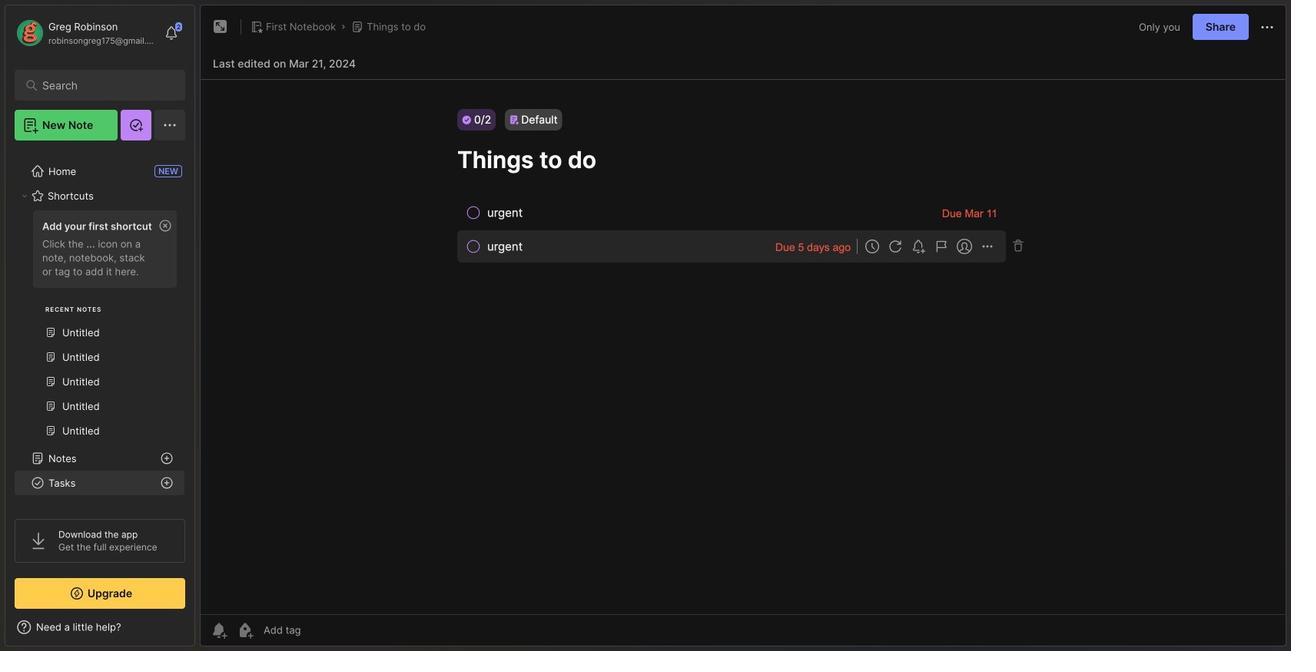 Task type: describe. For each thing, give the bounding box(es) containing it.
add tag image
[[236, 622, 254, 640]]

Add tag field
[[262, 624, 377, 637]]

main element
[[0, 0, 200, 652]]

click to collapse image
[[194, 623, 206, 642]]

Search text field
[[42, 78, 165, 93]]

add a reminder image
[[210, 622, 228, 640]]

expand note image
[[211, 18, 230, 36]]

group inside tree
[[15, 206, 184, 453]]

none search field inside main element
[[42, 76, 165, 95]]

WHAT'S NEW field
[[5, 616, 194, 640]]



Task type: locate. For each thing, give the bounding box(es) containing it.
None search field
[[42, 76, 165, 95]]

Note Editor text field
[[201, 79, 1286, 615]]

More actions field
[[1258, 17, 1276, 37]]

note window element
[[200, 5, 1286, 651]]

tree
[[5, 150, 194, 637]]

more actions image
[[1258, 18, 1276, 37]]

group
[[15, 206, 184, 453]]

Account field
[[15, 18, 157, 48]]

tree inside main element
[[5, 150, 194, 637]]



Task type: vqa. For each thing, say whether or not it's contained in the screenshot.
Add a reminder image
yes



